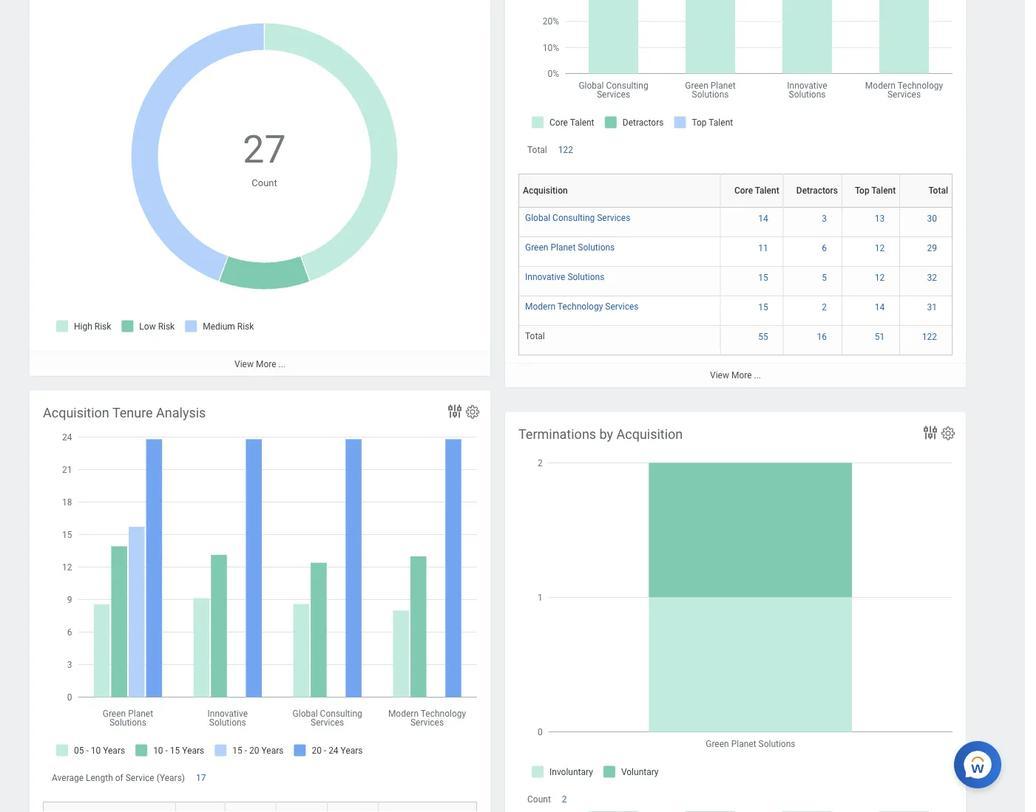 Task type: vqa. For each thing, say whether or not it's contained in the screenshot.


Task type: describe. For each thing, give the bounding box(es) containing it.
average
[[52, 774, 84, 784]]

view for acquisition high potentials retention risk element
[[234, 360, 254, 370]]

16 button
[[817, 332, 829, 343]]

13
[[875, 214, 885, 224]]

1 vertical spatial solutions
[[568, 272, 605, 283]]

innovative solutions
[[525, 272, 605, 283]]

green planet solutions
[[525, 243, 615, 253]]

technology
[[558, 302, 603, 312]]

122 for left 122 "button"
[[558, 145, 573, 155]]

2 horizontal spatial acquisition
[[616, 427, 683, 443]]

top talent
[[855, 186, 896, 196]]

count inside 27 count
[[252, 177, 277, 188]]

1 horizontal spatial 14 button
[[875, 302, 887, 314]]

acquisition high potentials retention risk element
[[30, 0, 490, 377]]

view more ... for acquisition high potentials retention risk element
[[234, 360, 285, 370]]

acquisition tenure analysis
[[43, 406, 206, 421]]

detractors
[[796, 186, 838, 196]]

of
[[115, 774, 123, 784]]

services for global consulting services
[[597, 213, 630, 224]]

... for acquisition high potentials retention risk element's view more ... link
[[278, 360, 285, 370]]

service
[[126, 774, 154, 784]]

view more ... link for 'acquisition talent health' element
[[505, 363, 966, 388]]

terminations by acquisition
[[518, 427, 683, 443]]

terminations
[[518, 427, 596, 443]]

acquisition for acquisition tenure analysis
[[43, 406, 109, 421]]

view more ... for 'acquisition talent health' element
[[710, 371, 761, 381]]

acquisition button
[[523, 175, 726, 208]]

total button
[[904, 186, 948, 196]]

average length of service (years)
[[52, 774, 185, 784]]

17
[[196, 774, 206, 784]]

modern technology services
[[525, 302, 639, 312]]

0 vertical spatial 14 button
[[758, 213, 770, 225]]

27
[[243, 128, 286, 172]]

green
[[525, 243, 548, 253]]

(years)
[[157, 774, 185, 784]]

view for 'acquisition talent health' element
[[710, 371, 729, 381]]

total element
[[525, 329, 545, 342]]

0 vertical spatial 14
[[758, 214, 768, 224]]

3
[[822, 214, 827, 224]]

configure acquisition tenure analysis image
[[464, 405, 481, 421]]

6 button
[[822, 243, 829, 255]]

2 inside 'acquisition talent health' element
[[822, 303, 827, 313]]

27 button
[[243, 124, 288, 176]]

count inside terminations by acquisition element
[[527, 795, 551, 806]]

30
[[927, 214, 937, 224]]

total for 122
[[527, 145, 547, 155]]

0 vertical spatial 2 button
[[822, 302, 829, 314]]

planet
[[551, 243, 576, 253]]

6
[[822, 244, 827, 254]]

3 button
[[822, 213, 829, 225]]

1 vertical spatial 122 button
[[922, 332, 939, 343]]

15 button for 5
[[758, 272, 770, 284]]

more for 'acquisition talent health' element
[[731, 371, 752, 381]]

5
[[822, 273, 827, 283]]

1 vertical spatial total
[[929, 186, 948, 196]]

16
[[817, 332, 827, 343]]

122 for the bottommost 122 "button"
[[922, 332, 937, 343]]

15 button for 2
[[758, 302, 770, 314]]

0 horizontal spatial 122 button
[[558, 144, 575, 156]]

11 button
[[758, 243, 770, 255]]

terminations by acquisition element
[[505, 413, 966, 813]]

services for modern technology services
[[605, 302, 639, 312]]

top talent button
[[846, 174, 905, 207]]

31 button
[[927, 302, 939, 314]]

31
[[927, 303, 937, 313]]



Task type: locate. For each thing, give the bounding box(es) containing it.
acquisition left the tenure
[[43, 406, 109, 421]]

services down acquisition button
[[597, 213, 630, 224]]

acquisition for acquisition
[[523, 186, 568, 196]]

1 vertical spatial acquisition
[[43, 406, 109, 421]]

view more ... inside 'acquisition talent health' element
[[710, 371, 761, 381]]

detractors button
[[787, 174, 848, 207]]

1 vertical spatial 2
[[562, 795, 567, 806]]

1 vertical spatial 15
[[758, 303, 768, 313]]

more
[[256, 360, 276, 370], [731, 371, 752, 381]]

122 button up global consulting services link
[[558, 144, 575, 156]]

consulting
[[553, 213, 595, 224]]

1 vertical spatial view more ...
[[710, 371, 761, 381]]

1 vertical spatial more
[[731, 371, 752, 381]]

view
[[234, 360, 254, 370], [710, 371, 729, 381]]

2 inside terminations by acquisition element
[[562, 795, 567, 806]]

1 horizontal spatial 14
[[875, 303, 885, 313]]

acquisition inside button
[[523, 186, 568, 196]]

2 button
[[822, 302, 829, 314], [562, 794, 569, 806]]

29
[[927, 244, 937, 254]]

count
[[252, 177, 277, 188], [527, 795, 551, 806]]

0 vertical spatial total
[[527, 145, 547, 155]]

12 down 13 "button" at the top of the page
[[875, 244, 885, 254]]

14 button down core talent
[[758, 213, 770, 225]]

55 button
[[758, 332, 770, 343]]

1 vertical spatial ...
[[754, 371, 761, 381]]

services right technology
[[605, 302, 639, 312]]

0 vertical spatial 12
[[875, 244, 885, 254]]

122 down 31
[[922, 332, 937, 343]]

0 vertical spatial 122
[[558, 145, 573, 155]]

0 horizontal spatial 122
[[558, 145, 573, 155]]

0 horizontal spatial view more ...
[[234, 360, 285, 370]]

0 horizontal spatial count
[[252, 177, 277, 188]]

view more ... inside acquisition high potentials retention risk element
[[234, 360, 285, 370]]

1 horizontal spatial 2
[[822, 303, 827, 313]]

1 horizontal spatial 2 button
[[822, 302, 829, 314]]

view inside acquisition high potentials retention risk element
[[234, 360, 254, 370]]

0 vertical spatial ...
[[278, 360, 285, 370]]

14 button up 51 at the top right of the page
[[875, 302, 887, 314]]

talent right core in the top right of the page
[[755, 186, 779, 196]]

core talent button
[[724, 174, 789, 207]]

0 horizontal spatial ...
[[278, 360, 285, 370]]

configure terminations by acquisition image
[[940, 426, 956, 442]]

acquisition right by
[[616, 427, 683, 443]]

tenure
[[112, 406, 153, 421]]

core
[[734, 186, 753, 196]]

51
[[875, 332, 885, 343]]

0 horizontal spatial 14 button
[[758, 213, 770, 225]]

32
[[927, 273, 937, 283]]

12
[[875, 244, 885, 254], [875, 273, 885, 283]]

core talent
[[734, 186, 779, 196]]

12 button
[[875, 243, 887, 255], [875, 272, 887, 284]]

1 vertical spatial 12
[[875, 273, 885, 283]]

column header inside acquisition tenure analysis element
[[378, 803, 476, 813]]

1 vertical spatial 2 button
[[562, 794, 569, 806]]

column header
[[378, 803, 476, 813]]

55
[[758, 332, 768, 343]]

122
[[558, 145, 573, 155], [922, 332, 937, 343]]

total up 30 button
[[929, 186, 948, 196]]

talent for core talent
[[755, 186, 779, 196]]

1 12 button from the top
[[875, 243, 887, 255]]

12 button left 32
[[875, 272, 887, 284]]

1 horizontal spatial ...
[[754, 371, 761, 381]]

1 horizontal spatial count
[[527, 795, 551, 806]]

12 button down 13 "button" at the top of the page
[[875, 243, 887, 255]]

14
[[758, 214, 768, 224], [875, 303, 885, 313]]

1 horizontal spatial view more ... link
[[505, 363, 966, 388]]

solutions up modern technology services link
[[568, 272, 605, 283]]

29 button
[[927, 243, 939, 255]]

more inside 'acquisition talent health' element
[[731, 371, 752, 381]]

0 vertical spatial acquisition
[[523, 186, 568, 196]]

14 down core talent
[[758, 214, 768, 224]]

0 vertical spatial count
[[252, 177, 277, 188]]

2 15 button from the top
[[758, 302, 770, 314]]

0 vertical spatial view more ...
[[234, 360, 285, 370]]

12 for 29
[[875, 244, 885, 254]]

solutions inside 'link'
[[578, 243, 615, 253]]

2 12 button from the top
[[875, 272, 887, 284]]

solutions
[[578, 243, 615, 253], [568, 272, 605, 283]]

51 button
[[875, 332, 887, 343]]

15 for 5
[[758, 273, 768, 283]]

acquisition tenure analysis element
[[30, 391, 490, 813]]

0 vertical spatial 15
[[758, 273, 768, 283]]

1 vertical spatial 12 button
[[875, 272, 887, 284]]

1 vertical spatial 14 button
[[875, 302, 887, 314]]

0 vertical spatial more
[[256, 360, 276, 370]]

configure and view chart data image
[[922, 425, 939, 442]]

15 for 2
[[758, 303, 768, 313]]

... inside acquisition high potentials retention risk element
[[278, 360, 285, 370]]

0 horizontal spatial 2 button
[[562, 794, 569, 806]]

1 talent from the left
[[755, 186, 779, 196]]

5 button
[[822, 272, 829, 284]]

view more ... link
[[30, 352, 490, 377], [505, 363, 966, 388]]

view inside 'acquisition talent health' element
[[710, 371, 729, 381]]

talent inside button
[[755, 186, 779, 196]]

by
[[599, 427, 613, 443]]

1 horizontal spatial acquisition
[[523, 186, 568, 196]]

1 vertical spatial 122
[[922, 332, 937, 343]]

talent right the top
[[871, 186, 896, 196]]

27 count
[[243, 128, 286, 188]]

1 horizontal spatial view
[[710, 371, 729, 381]]

0 vertical spatial services
[[597, 213, 630, 224]]

global
[[525, 213, 550, 224]]

14 up 51 at the top right of the page
[[875, 303, 885, 313]]

122 up global consulting services link
[[558, 145, 573, 155]]

1 vertical spatial 14
[[875, 303, 885, 313]]

0 vertical spatial view
[[234, 360, 254, 370]]

more inside acquisition high potentials retention risk element
[[256, 360, 276, 370]]

2 vertical spatial total
[[525, 332, 545, 342]]

acquisition talent health element
[[505, 0, 966, 388]]

1 horizontal spatial more
[[731, 371, 752, 381]]

0 horizontal spatial talent
[[755, 186, 779, 196]]

12 for 32
[[875, 273, 885, 283]]

15
[[758, 273, 768, 283], [758, 303, 768, 313]]

1 12 from the top
[[875, 244, 885, 254]]

14 button
[[758, 213, 770, 225], [875, 302, 887, 314]]

total
[[527, 145, 547, 155], [929, 186, 948, 196], [525, 332, 545, 342]]

15 button down 11 button
[[758, 272, 770, 284]]

1 15 from the top
[[758, 273, 768, 283]]

acquisition
[[523, 186, 568, 196], [43, 406, 109, 421], [616, 427, 683, 443]]

2 button inside terminations by acquisition element
[[562, 794, 569, 806]]

total up the global
[[527, 145, 547, 155]]

...
[[278, 360, 285, 370], [754, 371, 761, 381]]

15 button
[[758, 272, 770, 284], [758, 302, 770, 314]]

total for 55
[[525, 332, 545, 342]]

1 horizontal spatial 122 button
[[922, 332, 939, 343]]

total down 'modern'
[[525, 332, 545, 342]]

2
[[822, 303, 827, 313], [562, 795, 567, 806]]

0 horizontal spatial acquisition
[[43, 406, 109, 421]]

1 vertical spatial view
[[710, 371, 729, 381]]

17 button
[[196, 773, 208, 785]]

13 button
[[875, 213, 887, 225]]

0 horizontal spatial view
[[234, 360, 254, 370]]

length
[[86, 774, 113, 784]]

top
[[855, 186, 870, 196]]

1 horizontal spatial talent
[[871, 186, 896, 196]]

0 vertical spatial 122 button
[[558, 144, 575, 156]]

1 vertical spatial count
[[527, 795, 551, 806]]

32 button
[[927, 272, 939, 284]]

122 button down 31
[[922, 332, 939, 343]]

12 button for 29
[[875, 243, 887, 255]]

0 horizontal spatial 2
[[562, 795, 567, 806]]

15 up 55
[[758, 303, 768, 313]]

innovative solutions link
[[525, 269, 605, 283]]

15 down 11 button
[[758, 273, 768, 283]]

solutions right planet
[[578, 243, 615, 253]]

configure and view chart data image
[[446, 403, 464, 421]]

view more ... link for acquisition high potentials retention risk element
[[30, 352, 490, 377]]

acquisition up the global
[[523, 186, 568, 196]]

11
[[758, 244, 768, 254]]

0 horizontal spatial more
[[256, 360, 276, 370]]

analysis
[[156, 406, 206, 421]]

0 horizontal spatial view more ... link
[[30, 352, 490, 377]]

... inside 'acquisition talent health' element
[[754, 371, 761, 381]]

... for view more ... link for 'acquisition talent health' element
[[754, 371, 761, 381]]

12 left 32
[[875, 273, 885, 283]]

0 horizontal spatial 14
[[758, 214, 768, 224]]

global consulting services link
[[525, 210, 630, 224]]

1 horizontal spatial view more ...
[[710, 371, 761, 381]]

talent inside button
[[871, 186, 896, 196]]

15 button up 55
[[758, 302, 770, 314]]

122 button
[[558, 144, 575, 156], [922, 332, 939, 343]]

0 vertical spatial 15 button
[[758, 272, 770, 284]]

green planet solutions link
[[525, 240, 615, 253]]

talent
[[755, 186, 779, 196], [871, 186, 896, 196]]

1 vertical spatial services
[[605, 302, 639, 312]]

1 vertical spatial 15 button
[[758, 302, 770, 314]]

2 talent from the left
[[871, 186, 896, 196]]

0 vertical spatial 2
[[822, 303, 827, 313]]

0 vertical spatial 12 button
[[875, 243, 887, 255]]

1 15 button from the top
[[758, 272, 770, 284]]

2 vertical spatial acquisition
[[616, 427, 683, 443]]

modern technology services link
[[525, 299, 639, 312]]

innovative
[[525, 272, 565, 283]]

0 vertical spatial solutions
[[578, 243, 615, 253]]

services
[[597, 213, 630, 224], [605, 302, 639, 312]]

2 15 from the top
[[758, 303, 768, 313]]

talent for top talent
[[871, 186, 896, 196]]

2 12 from the top
[[875, 273, 885, 283]]

more for acquisition high potentials retention risk element
[[256, 360, 276, 370]]

30 button
[[927, 213, 939, 225]]

view more ...
[[234, 360, 285, 370], [710, 371, 761, 381]]

12 button for 32
[[875, 272, 887, 284]]

global consulting services
[[525, 213, 630, 224]]

1 horizontal spatial 122
[[922, 332, 937, 343]]

modern
[[525, 302, 556, 312]]



